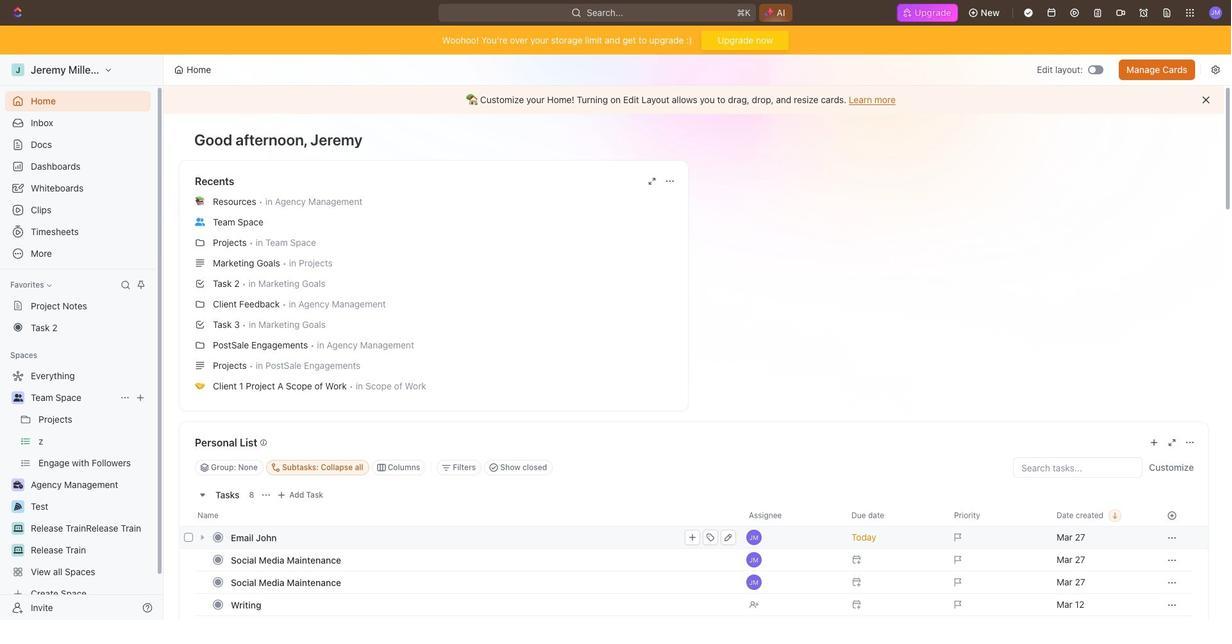 Task type: describe. For each thing, give the bounding box(es) containing it.
laptop code image
[[13, 525, 23, 533]]

set priority image
[[947, 616, 1050, 621]]

user group image
[[13, 395, 23, 402]]

business time image
[[13, 482, 23, 489]]

jeremy miller's workspace, , element
[[12, 64, 24, 76]]

pizza slice image
[[14, 504, 22, 511]]

Search tasks... text field
[[1014, 459, 1143, 478]]



Task type: vqa. For each thing, say whether or not it's contained in the screenshot.
bottommost the notification
no



Task type: locate. For each thing, give the bounding box(es) containing it.
sidebar navigation
[[0, 55, 166, 621]]

user group image
[[195, 218, 205, 226]]

tree inside sidebar navigation
[[5, 366, 151, 605]]

alert
[[164, 86, 1225, 114]]

laptop code image
[[13, 547, 23, 555]]

tree
[[5, 366, 151, 605]]



